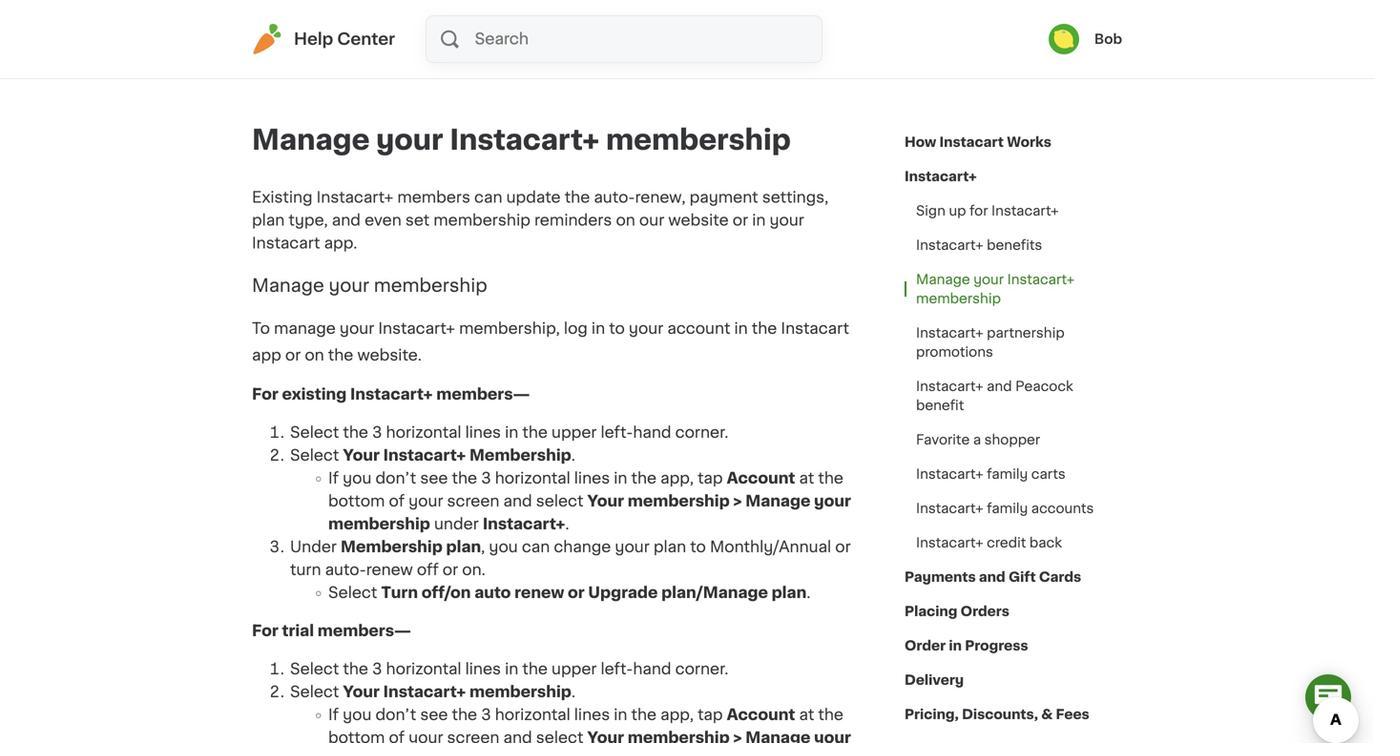 Task type: locate. For each thing, give the bounding box(es) containing it.
turn
[[381, 585, 418, 601]]

manage up the existing
[[252, 126, 370, 154]]

your up change at the bottom of the page
[[587, 494, 624, 509]]

1 vertical spatial don't
[[376, 708, 416, 723]]

1 vertical spatial your
[[587, 494, 624, 509]]

1 vertical spatial family
[[987, 502, 1028, 515]]

your inside existing instacart+ members can update the auto-renew, payment settings, plan type, and even set membership reminders on our website or in your instacart app.
[[770, 213, 804, 228]]

screen up under
[[447, 494, 500, 509]]

left- for your instacart+ membership
[[601, 425, 633, 440]]

select for under
[[536, 494, 584, 509]]

0 vertical spatial auto-
[[594, 190, 635, 205]]

0 vertical spatial if
[[328, 471, 339, 486]]

plan down monthly/annual
[[772, 585, 807, 601]]

1 vertical spatial if
[[328, 708, 339, 723]]

your up upgrade
[[615, 540, 650, 555]]

auto- down under
[[325, 562, 366, 578]]

instacart inside how instacart works link
[[940, 136, 1004, 149]]

see
[[420, 471, 448, 486], [420, 708, 448, 723]]

gift
[[1009, 571, 1036, 584]]

2 app, from the top
[[661, 708, 694, 723]]

bottom up under membership plan
[[328, 494, 385, 509]]

plan down under
[[446, 540, 481, 555]]

1 at from the top
[[799, 471, 814, 486]]

select the 3 horizontal lines in the upper left-hand corner. up select your instacart+ membership .
[[290, 425, 729, 440]]

family
[[987, 468, 1028, 481], [987, 502, 1028, 515]]

0 vertical spatial instacart
[[940, 136, 1004, 149]]

on
[[616, 213, 636, 228], [305, 348, 324, 363]]

or right the off
[[443, 562, 458, 578]]

of down "select your instacart+ membership ."
[[389, 730, 405, 744]]

auto- inside , you can change your plan to monthly/annual or turn auto-renew off or on. select turn off/on auto renew or upgrade plan/manage plan .
[[325, 562, 366, 578]]

membership,
[[459, 321, 560, 336]]

to up plan/manage on the bottom of the page
[[690, 540, 706, 555]]

1 select from the top
[[536, 494, 584, 509]]

turn
[[290, 562, 321, 578]]

1 vertical spatial corner.
[[675, 662, 729, 677]]

or
[[733, 213, 748, 228], [285, 348, 301, 363], [835, 540, 851, 555], [443, 562, 458, 578], [568, 585, 585, 601]]

placing orders link
[[905, 595, 1010, 629]]

0 vertical spatial manage your instacart+ membership
[[252, 126, 791, 154]]

manage your instacart+ membership link
[[905, 262, 1122, 316]]

auto-
[[594, 190, 635, 205], [325, 562, 366, 578]]

0 vertical spatial membership
[[470, 448, 571, 463]]

1 corner. from the top
[[675, 425, 729, 440]]

manage inside manage your instacart+ membership
[[916, 273, 970, 286]]

1 left- from the top
[[601, 425, 633, 440]]

0 vertical spatial don't
[[376, 471, 416, 486]]

at
[[799, 471, 814, 486], [799, 708, 814, 723]]

manage
[[252, 126, 370, 154], [916, 273, 970, 286], [252, 277, 324, 295], [746, 494, 811, 509]]

order in progress link
[[905, 629, 1028, 663]]

1 vertical spatial can
[[522, 540, 550, 555]]

0 vertical spatial app,
[[661, 471, 694, 486]]

see down "select your instacart+ membership ."
[[420, 708, 448, 723]]

renew down under membership plan
[[366, 562, 413, 578]]

back
[[1030, 536, 1062, 550]]

1 upper from the top
[[552, 425, 597, 440]]

0 vertical spatial if you don't see the 3 horizontal lines in the app, tap account
[[328, 471, 795, 486]]

0 vertical spatial of
[[389, 494, 405, 509]]

0 vertical spatial hand
[[633, 425, 672, 440]]

2 vertical spatial instacart
[[781, 321, 849, 336]]

can down under instacart+ . on the left bottom of the page
[[522, 540, 550, 555]]

1 select the 3 horizontal lines in the upper left-hand corner. from the top
[[290, 425, 729, 440]]

you inside , you can change your plan to monthly/annual or turn auto-renew off or on. select turn off/on auto renew or upgrade plan/manage plan .
[[489, 540, 518, 555]]

2 hand from the top
[[633, 662, 672, 677]]

family up instacart+ family accounts link
[[987, 468, 1028, 481]]

auto- inside existing instacart+ members can update the auto-renew, payment settings, plan type, and even set membership reminders on our website or in your instacart app.
[[594, 190, 635, 205]]

1 of from the top
[[389, 494, 405, 509]]

select the 3 horizontal lines in the upper left-hand corner. for your instacart+ membership
[[290, 425, 729, 440]]

0 vertical spatial corner.
[[675, 425, 729, 440]]

your membership > manage your membership
[[328, 494, 851, 532]]

0 vertical spatial at
[[799, 471, 814, 486]]

manage right >
[[746, 494, 811, 509]]

instacart+ inside to manage your instacart+ membership, log in to your account in the instacart app or on the website.
[[378, 321, 455, 336]]

for left trial
[[252, 624, 278, 639]]

2 of from the top
[[389, 730, 405, 744]]

for trial members—
[[252, 624, 411, 639]]

membership up the off
[[341, 540, 443, 555]]

at the bottom of your screen and select for under
[[328, 471, 844, 509]]

hand for if you don't see the 3 horizontal lines in the app, tap
[[633, 662, 672, 677]]

instacart+
[[450, 126, 600, 154], [905, 170, 977, 183], [317, 190, 394, 205], [992, 204, 1059, 218], [916, 239, 984, 252], [1008, 273, 1075, 286], [378, 321, 455, 336], [916, 326, 984, 340], [916, 380, 984, 393], [350, 387, 433, 402], [383, 448, 466, 463], [916, 468, 984, 481], [916, 502, 984, 515], [483, 517, 565, 532], [916, 536, 984, 550], [383, 685, 466, 700]]

1 vertical spatial screen
[[447, 730, 500, 744]]

1 hand from the top
[[633, 425, 672, 440]]

0 vertical spatial upper
[[552, 425, 597, 440]]

select
[[536, 494, 584, 509], [536, 730, 584, 744]]

manage your instacart+ membership down instacart+ benefits
[[916, 273, 1075, 305]]

instacart image
[[252, 24, 283, 54]]

.
[[571, 448, 575, 463], [565, 517, 569, 532], [807, 585, 811, 601], [572, 685, 576, 700]]

manage down instacart+ benefits link
[[916, 273, 970, 286]]

hand
[[633, 425, 672, 440], [633, 662, 672, 677]]

bottom down "select your instacart+ membership ."
[[328, 730, 385, 744]]

0 vertical spatial bottom
[[328, 494, 385, 509]]

1 horizontal spatial on
[[616, 213, 636, 228]]

of
[[389, 494, 405, 509], [389, 730, 405, 744]]

your down 'app.'
[[329, 277, 369, 295]]

1 screen from the top
[[447, 494, 500, 509]]

0 vertical spatial select
[[536, 494, 584, 509]]

manage inside your membership > manage your membership
[[746, 494, 811, 509]]

2 at the bottom of your screen and select from the top
[[328, 708, 844, 744]]

members— down turn
[[318, 624, 411, 639]]

2 family from the top
[[987, 502, 1028, 515]]

select
[[290, 425, 339, 440], [290, 448, 339, 463], [328, 585, 377, 601], [290, 662, 339, 677], [290, 685, 339, 700]]

0 vertical spatial left-
[[601, 425, 633, 440]]

instacart+ inside manage your instacart+ membership
[[1008, 273, 1075, 286]]

0 vertical spatial account
[[727, 471, 795, 486]]

membership up under instacart+ . on the left bottom of the page
[[470, 448, 571, 463]]

lines
[[465, 425, 501, 440], [574, 471, 610, 486], [465, 662, 501, 677], [574, 708, 610, 723]]

1 horizontal spatial to
[[690, 540, 706, 555]]

1 vertical spatial membership
[[341, 540, 443, 555]]

up
[[949, 204, 966, 218]]

1 account from the top
[[727, 471, 795, 486]]

1 vertical spatial renew
[[515, 585, 564, 601]]

2 select from the top
[[536, 730, 584, 744]]

1 vertical spatial hand
[[633, 662, 672, 677]]

instacart+ and peacock benefit link
[[905, 369, 1122, 423]]

0 vertical spatial at the bottom of your screen and select
[[328, 471, 844, 509]]

for
[[970, 204, 988, 218]]

the inside existing instacart+ members can update the auto-renew, payment settings, plan type, and even set membership reminders on our website or in your instacart app.
[[565, 190, 590, 205]]

you up under membership plan
[[343, 471, 372, 486]]

1 vertical spatial see
[[420, 708, 448, 723]]

1 tap from the top
[[698, 471, 723, 486]]

you right ,
[[489, 540, 518, 555]]

or down payment
[[733, 213, 748, 228]]

your down instacart+ benefits
[[974, 273, 1004, 286]]

if
[[328, 471, 339, 486], [328, 708, 339, 723]]

for down app
[[252, 387, 278, 402]]

your inside , you can change your plan to monthly/annual or turn auto-renew off or on. select turn off/on auto renew or upgrade plan/manage plan .
[[615, 540, 650, 555]]

plan down the existing
[[252, 213, 285, 228]]

0 horizontal spatial to
[[609, 321, 625, 336]]

0 horizontal spatial on
[[305, 348, 324, 363]]

your down for existing instacart+ members—
[[343, 448, 380, 463]]

2 upper from the top
[[552, 662, 597, 677]]

screen down "select your instacart+ membership ."
[[447, 730, 500, 744]]

instacart+ inside existing instacart+ members can update the auto-renew, payment settings, plan type, and even set membership reminders on our website or in your instacart app.
[[317, 190, 394, 205]]

1 horizontal spatial auto-
[[594, 190, 635, 205]]

1 see from the top
[[420, 471, 448, 486]]

your up monthly/annual
[[814, 494, 851, 509]]

if up under
[[328, 471, 339, 486]]

0 vertical spatial family
[[987, 468, 1028, 481]]

upper down upgrade
[[552, 662, 597, 677]]

of up under membership plan
[[389, 494, 405, 509]]

0 vertical spatial can
[[474, 190, 503, 205]]

0 vertical spatial your
[[343, 448, 380, 463]]

1 vertical spatial upper
[[552, 662, 597, 677]]

left- up your membership > manage your membership
[[601, 425, 633, 440]]

1 app, from the top
[[661, 471, 694, 486]]

1 horizontal spatial can
[[522, 540, 550, 555]]

0 horizontal spatial instacart
[[252, 236, 320, 251]]

1 vertical spatial if you don't see the 3 horizontal lines in the app, tap account
[[328, 708, 795, 723]]

2 vertical spatial you
[[343, 708, 372, 723]]

1 vertical spatial select the 3 horizontal lines in the upper left-hand corner.
[[290, 662, 729, 677]]

horizontal
[[386, 425, 462, 440], [495, 471, 570, 486], [386, 662, 462, 677], [495, 708, 570, 723]]

2 don't from the top
[[376, 708, 416, 723]]

1 vertical spatial of
[[389, 730, 405, 744]]

screen
[[447, 494, 500, 509], [447, 730, 500, 744]]

website.
[[357, 348, 422, 363]]

0 horizontal spatial can
[[474, 190, 503, 205]]

pricing, discounts, & fees
[[905, 708, 1090, 722]]

off/on
[[422, 585, 471, 601]]

or right app
[[285, 348, 301, 363]]

0 horizontal spatial members—
[[318, 624, 411, 639]]

for for for existing instacart+ members—
[[252, 387, 278, 402]]

2 left- from the top
[[601, 662, 633, 677]]

1 horizontal spatial members—
[[436, 387, 530, 402]]

2 screen from the top
[[447, 730, 500, 744]]

members— down the membership,
[[436, 387, 530, 402]]

payment
[[690, 190, 758, 205]]

2 select the 3 horizontal lines in the upper left-hand corner. from the top
[[290, 662, 729, 677]]

to right log
[[609, 321, 625, 336]]

2 vertical spatial your
[[343, 685, 380, 700]]

upper for your instacart+ membership
[[552, 425, 597, 440]]

select the 3 horizontal lines in the upper left-hand corner. down auto on the bottom
[[290, 662, 729, 677]]

1 vertical spatial instacart
[[252, 236, 320, 251]]

1 horizontal spatial instacart
[[781, 321, 849, 336]]

manage your instacart+ membership up update
[[252, 126, 791, 154]]

of for under
[[389, 494, 405, 509]]

1 vertical spatial manage your instacart+ membership
[[916, 273, 1075, 305]]

or down change at the bottom of the page
[[568, 585, 585, 601]]

2 bottom from the top
[[328, 730, 385, 744]]

if you don't see the 3 horizontal lines in the app, tap account
[[328, 471, 795, 486], [328, 708, 795, 723]]

your
[[343, 448, 380, 463], [587, 494, 624, 509], [343, 685, 380, 700]]

members—
[[436, 387, 530, 402], [318, 624, 411, 639]]

instacart+ and peacock benefit
[[916, 380, 1074, 412]]

on down manage
[[305, 348, 324, 363]]

tap
[[698, 471, 723, 486], [698, 708, 723, 723]]

select your instacart+ membership .
[[290, 685, 576, 700]]

membership
[[606, 126, 791, 154], [434, 213, 531, 228], [374, 277, 487, 295], [916, 292, 1001, 305], [628, 494, 730, 509], [328, 517, 430, 532], [470, 685, 572, 700]]

1 vertical spatial at the bottom of your screen and select
[[328, 708, 844, 744]]

1 vertical spatial for
[[252, 624, 278, 639]]

in
[[752, 213, 766, 228], [592, 321, 605, 336], [734, 321, 748, 336], [505, 425, 519, 440], [614, 471, 627, 486], [949, 639, 962, 653], [505, 662, 519, 677], [614, 708, 627, 723]]

account
[[727, 471, 795, 486], [727, 708, 795, 723]]

2 for from the top
[[252, 624, 278, 639]]

0 horizontal spatial auto-
[[325, 562, 366, 578]]

plan
[[252, 213, 285, 228], [446, 540, 481, 555], [654, 540, 686, 555], [772, 585, 807, 601]]

0 vertical spatial screen
[[447, 494, 500, 509]]

select the 3 horizontal lines in the upper left-hand corner.
[[290, 425, 729, 440], [290, 662, 729, 677]]

on left the our
[[616, 213, 636, 228]]

set
[[405, 213, 430, 228]]

cards
[[1039, 571, 1082, 584]]

membership
[[470, 448, 571, 463], [341, 540, 443, 555]]

center
[[337, 31, 395, 47]]

for existing instacart+ members—
[[252, 387, 530, 402]]

1 family from the top
[[987, 468, 1028, 481]]

0 vertical spatial renew
[[366, 562, 413, 578]]

1 horizontal spatial membership
[[470, 448, 571, 463]]

1 vertical spatial auto-
[[325, 562, 366, 578]]

1 horizontal spatial manage your instacart+ membership
[[916, 273, 1075, 305]]

credit
[[987, 536, 1026, 550]]

under
[[290, 540, 337, 555]]

1 at the bottom of your screen and select from the top
[[328, 471, 844, 509]]

2 corner. from the top
[[675, 662, 729, 677]]

1 vertical spatial select
[[536, 730, 584, 744]]

if down for trial members—
[[328, 708, 339, 723]]

your inside manage your instacart+ membership
[[974, 273, 1004, 286]]

don't down "select your instacart+ membership ."
[[376, 708, 416, 723]]

1 vertical spatial account
[[727, 708, 795, 723]]

your down for trial members—
[[343, 685, 380, 700]]

instacart+ family carts link
[[905, 457, 1077, 492]]

1 vertical spatial to
[[690, 540, 706, 555]]

at the bottom of your screen and select
[[328, 471, 844, 509], [328, 708, 844, 744]]

1 bottom from the top
[[328, 494, 385, 509]]

update
[[506, 190, 561, 205]]

bob
[[1095, 32, 1122, 46]]

1 vertical spatial on
[[305, 348, 324, 363]]

progress
[[965, 639, 1028, 653]]

1 for from the top
[[252, 387, 278, 402]]

0 vertical spatial see
[[420, 471, 448, 486]]

auto- up reminders
[[594, 190, 635, 205]]

bottom
[[328, 494, 385, 509], [328, 730, 385, 744]]

1 vertical spatial at
[[799, 708, 814, 723]]

favorite a shopper
[[916, 433, 1040, 447]]

1 vertical spatial you
[[489, 540, 518, 555]]

0 vertical spatial on
[[616, 213, 636, 228]]

you down "select your instacart+ membership ."
[[343, 708, 372, 723]]

pricing, discounts, & fees link
[[905, 698, 1090, 732]]

or inside to manage your instacart+ membership, log in to your account in the instacart app or on the website.
[[285, 348, 301, 363]]

0 vertical spatial for
[[252, 387, 278, 402]]

can left update
[[474, 190, 503, 205]]

don't
[[376, 471, 416, 486], [376, 708, 416, 723]]

pricing,
[[905, 708, 959, 722]]

can
[[474, 190, 503, 205], [522, 540, 550, 555]]

left- for if you don't see the 3 horizontal lines in the app, tap
[[601, 662, 633, 677]]

1 vertical spatial app,
[[661, 708, 694, 723]]

type,
[[289, 213, 328, 228]]

2 horizontal spatial instacart
[[940, 136, 1004, 149]]

renew right auto on the bottom
[[515, 585, 564, 601]]

sign up for instacart+ link
[[905, 194, 1071, 228]]

under
[[434, 517, 479, 532]]

1 horizontal spatial renew
[[515, 585, 564, 601]]

0 vertical spatial to
[[609, 321, 625, 336]]

app.
[[324, 236, 357, 251]]

can inside , you can change your plan to monthly/annual or turn auto-renew off or on. select turn off/on auto renew or upgrade plan/manage plan .
[[522, 540, 550, 555]]

hand for your instacart+ membership
[[633, 425, 672, 440]]

left- down upgrade
[[601, 662, 633, 677]]

1 vertical spatial bottom
[[328, 730, 385, 744]]

accounts
[[1032, 502, 1094, 515]]

0 vertical spatial tap
[[698, 471, 723, 486]]

upper up your membership > manage your membership
[[552, 425, 597, 440]]

select the 3 horizontal lines in the upper left-hand corner. for if you don't see the 3 horizontal lines in the app, tap
[[290, 662, 729, 677]]

see down select your instacart+ membership .
[[420, 471, 448, 486]]

bottom for under
[[328, 494, 385, 509]]

,
[[481, 540, 485, 555]]

don't down select your instacart+ membership .
[[376, 471, 416, 486]]

instacart+ inside instacart+ and peacock benefit
[[916, 380, 984, 393]]

2 at from the top
[[799, 708, 814, 723]]

app
[[252, 348, 281, 363]]

at the bottom of your screen and select for if you don't see the 3 horizontal lines in the app, tap account
[[328, 708, 844, 744]]

and
[[332, 213, 361, 228], [987, 380, 1012, 393], [503, 494, 532, 509], [979, 571, 1006, 584], [503, 730, 532, 744]]

bottom for if you don't see the 3 horizontal lines in the app, tap account
[[328, 730, 385, 744]]

1 vertical spatial tap
[[698, 708, 723, 723]]

0 vertical spatial select the 3 horizontal lines in the upper left-hand corner.
[[290, 425, 729, 440]]

sign up for instacart+
[[916, 204, 1059, 218]]

0 horizontal spatial renew
[[366, 562, 413, 578]]

placing
[[905, 605, 958, 618]]

family up credit on the bottom
[[987, 502, 1028, 515]]

1 vertical spatial left-
[[601, 662, 633, 677]]

your down 'settings,'
[[770, 213, 804, 228]]



Task type: describe. For each thing, give the bounding box(es) containing it.
your inside your membership > manage your membership
[[814, 494, 851, 509]]

select your instacart+ membership .
[[290, 448, 575, 463]]

2 account from the top
[[727, 708, 795, 723]]

>
[[733, 494, 742, 509]]

at for under
[[799, 471, 814, 486]]

corner. for your instacart+ membership
[[675, 425, 729, 440]]

instacart+ family accounts
[[916, 502, 1094, 515]]

partnership
[[987, 326, 1065, 340]]

plan/manage
[[662, 585, 768, 601]]

3 up under instacart+ . on the left bottom of the page
[[481, 471, 491, 486]]

instacart+ family carts
[[916, 468, 1066, 481]]

at for if you don't see the 3 horizontal lines in the app, tap account
[[799, 708, 814, 723]]

carts
[[1032, 468, 1066, 481]]

existing instacart+ members can update the auto-renew, payment settings, plan type, and even set membership reminders on our website or in your instacart app.
[[252, 190, 829, 251]]

works
[[1007, 136, 1052, 149]]

change
[[554, 540, 611, 555]]

family for carts
[[987, 468, 1028, 481]]

order
[[905, 639, 946, 653]]

existing
[[252, 190, 313, 205]]

plan inside existing instacart+ members can update the auto-renew, payment settings, plan type, and even set membership reminders on our website or in your instacart app.
[[252, 213, 285, 228]]

2 see from the top
[[420, 708, 448, 723]]

plan up plan/manage on the bottom of the page
[[654, 540, 686, 555]]

help
[[294, 31, 333, 47]]

manage up manage
[[252, 277, 324, 295]]

membership inside existing instacart+ members can update the auto-renew, payment settings, plan type, and even set membership reminders on our website or in your instacart app.
[[434, 213, 531, 228]]

manage your membership
[[252, 277, 487, 295]]

select for if you don't see the 3 horizontal lines in the app, tap account
[[536, 730, 584, 744]]

membership inside manage your instacart+ membership
[[916, 292, 1001, 305]]

fees
[[1056, 708, 1090, 722]]

instacart inside existing instacart+ members can update the auto-renew, payment settings, plan type, and even set membership reminders on our website or in your instacart app.
[[252, 236, 320, 251]]

peacock
[[1016, 380, 1074, 393]]

how
[[905, 136, 937, 149]]

settings,
[[762, 190, 829, 205]]

1 if you don't see the 3 horizontal lines in the app, tap account from the top
[[328, 471, 795, 486]]

0 horizontal spatial membership
[[341, 540, 443, 555]]

off
[[417, 562, 439, 578]]

orders
[[961, 605, 1010, 618]]

bob link
[[1049, 24, 1122, 54]]

instacart+ benefits
[[916, 239, 1043, 252]]

select inside , you can change your plan to monthly/annual or turn auto-renew off or on. select turn off/on auto renew or upgrade plan/manage plan .
[[328, 585, 377, 601]]

to manage your instacart+ membership, log in to your account in the instacart app or on the website.
[[252, 321, 849, 363]]

benefits
[[987, 239, 1043, 252]]

a
[[973, 433, 981, 447]]

. inside , you can change your plan to monthly/annual or turn auto-renew off or on. select turn off/on auto renew or upgrade plan/manage plan .
[[807, 585, 811, 601]]

to
[[252, 321, 270, 336]]

favorite
[[916, 433, 970, 447]]

3 down "select your instacart+ membership ."
[[481, 708, 491, 723]]

upper for if you don't see the 3 horizontal lines in the app, tap
[[552, 662, 597, 677]]

benefit
[[916, 399, 964, 412]]

2 if from the top
[[328, 708, 339, 723]]

1 if from the top
[[328, 471, 339, 486]]

user avatar image
[[1049, 24, 1079, 54]]

under membership plan
[[290, 540, 481, 555]]

in inside 'link'
[[949, 639, 962, 653]]

0 vertical spatial you
[[343, 471, 372, 486]]

even
[[365, 213, 402, 228]]

manage
[[274, 321, 336, 336]]

members
[[397, 190, 471, 205]]

upgrade
[[588, 585, 658, 601]]

renew,
[[635, 190, 686, 205]]

website
[[668, 213, 729, 228]]

3 down for trial members—
[[372, 662, 382, 677]]

your inside your membership > manage your membership
[[587, 494, 624, 509]]

your for select your instacart+ membership .
[[343, 448, 380, 463]]

shopper
[[985, 433, 1040, 447]]

instacart+ inside the instacart+ partnership promotions
[[916, 326, 984, 340]]

on inside existing instacart+ members can update the auto-renew, payment settings, plan type, and even set membership reminders on our website or in your instacart app.
[[616, 213, 636, 228]]

family for accounts
[[987, 502, 1028, 515]]

Search search field
[[473, 16, 822, 62]]

0 vertical spatial members—
[[436, 387, 530, 402]]

trial
[[282, 624, 314, 639]]

your up under
[[409, 494, 443, 509]]

1 vertical spatial members—
[[318, 624, 411, 639]]

instacart+ partnership promotions
[[916, 326, 1065, 359]]

help center
[[294, 31, 395, 47]]

your up 'members'
[[376, 126, 443, 154]]

0 horizontal spatial manage your instacart+ membership
[[252, 126, 791, 154]]

can inside existing instacart+ members can update the auto-renew, payment settings, plan type, and even set membership reminders on our website or in your instacart app.
[[474, 190, 503, 205]]

payments and gift cards link
[[905, 560, 1082, 595]]

how instacart works link
[[905, 125, 1052, 159]]

on.
[[462, 562, 486, 578]]

monthly/annual
[[710, 540, 832, 555]]

&
[[1042, 708, 1053, 722]]

to inside , you can change your plan to monthly/annual or turn auto-renew off or on. select turn off/on auto renew or upgrade plan/manage plan .
[[690, 540, 706, 555]]

2 if you don't see the 3 horizontal lines in the app, tap account from the top
[[328, 708, 795, 723]]

delivery
[[905, 674, 964, 687]]

delivery link
[[905, 663, 964, 698]]

your left account
[[629, 321, 664, 336]]

and inside instacart+ and peacock benefit
[[987, 380, 1012, 393]]

on inside to manage your instacart+ membership, log in to your account in the instacart app or on the website.
[[305, 348, 324, 363]]

log
[[564, 321, 588, 336]]

auto
[[475, 585, 511, 601]]

or inside existing instacart+ members can update the auto-renew, payment settings, plan type, and even set membership reminders on our website or in your instacart app.
[[733, 213, 748, 228]]

screen for if you don't see the 3 horizontal lines in the app, tap account
[[447, 730, 500, 744]]

1 don't from the top
[[376, 471, 416, 486]]

corner. for if you don't see the 3 horizontal lines in the app, tap
[[675, 662, 729, 677]]

3 down for existing instacart+ members—
[[372, 425, 382, 440]]

2 tap from the top
[[698, 708, 723, 723]]

instacart+ family accounts link
[[905, 492, 1106, 526]]

screen for under
[[447, 494, 500, 509]]

existing
[[282, 387, 347, 402]]

for for for trial members—
[[252, 624, 278, 639]]

to inside to manage your instacart+ membership, log in to your account in the instacart app or on the website.
[[609, 321, 625, 336]]

instacart+ link
[[905, 159, 977, 194]]

instacart+ benefits link
[[905, 228, 1054, 262]]

in inside existing instacart+ members can update the auto-renew, payment settings, plan type, and even set membership reminders on our website or in your instacart app.
[[752, 213, 766, 228]]

instacart inside to manage your instacart+ membership, log in to your account in the instacart app or on the website.
[[781, 321, 849, 336]]

and inside existing instacart+ members can update the auto-renew, payment settings, plan type, and even set membership reminders on our website or in your instacart app.
[[332, 213, 361, 228]]

your up website.
[[340, 321, 374, 336]]

, you can change your plan to monthly/annual or turn auto-renew off or on. select turn off/on auto renew or upgrade plan/manage plan .
[[290, 540, 851, 601]]

promotions
[[916, 346, 993, 359]]

instacart+ partnership promotions link
[[905, 316, 1122, 369]]

payments
[[905, 571, 976, 584]]

instacart+ credit back link
[[905, 526, 1074, 560]]

of for if you don't see the 3 horizontal lines in the app, tap account
[[389, 730, 405, 744]]

or right monthly/annual
[[835, 540, 851, 555]]

your down "select your instacart+ membership ."
[[409, 730, 443, 744]]

sign
[[916, 204, 946, 218]]

discounts,
[[962, 708, 1038, 722]]

your for select your instacart+ membership .
[[343, 685, 380, 700]]

account
[[668, 321, 731, 336]]

how instacart works
[[905, 136, 1052, 149]]

favorite a shopper link
[[905, 423, 1052, 457]]

help center link
[[252, 24, 395, 54]]



Task type: vqa. For each thing, say whether or not it's contained in the screenshot.
the leftmost MARIE
no



